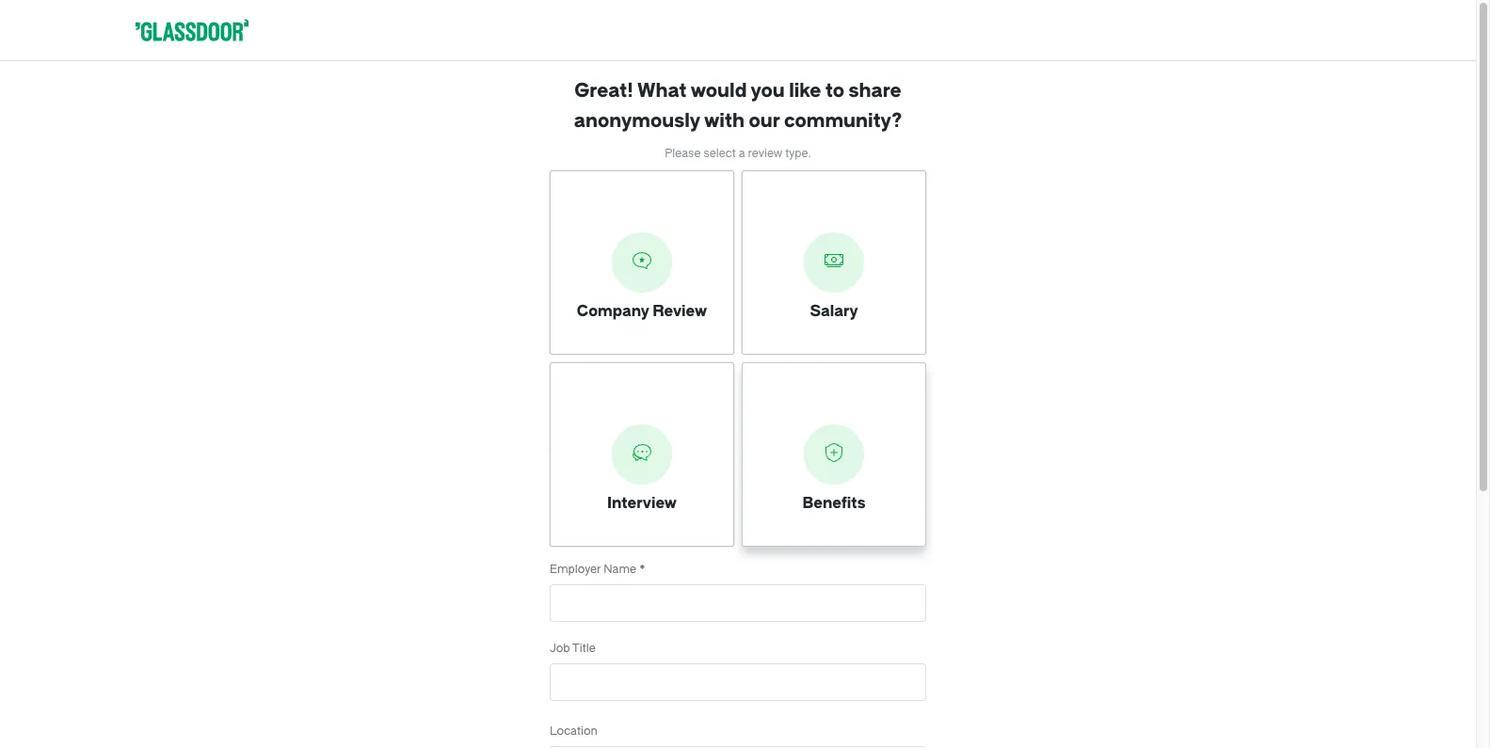 Task type: locate. For each thing, give the bounding box(es) containing it.
review
[[748, 147, 783, 160]]

salary button
[[742, 170, 927, 355]]

anonymously
[[574, 110, 701, 132]]

None field
[[550, 585, 927, 630], [550, 664, 927, 709], [550, 747, 927, 749], [550, 585, 927, 630], [550, 664, 927, 709], [550, 747, 927, 749]]

employer
[[550, 563, 601, 576]]

you
[[751, 80, 785, 102]]

name
[[604, 563, 637, 576]]

salary
[[810, 303, 859, 321]]

like
[[789, 80, 822, 102]]

type.
[[786, 147, 812, 160]]

with
[[704, 110, 745, 132]]

interview
[[607, 495, 677, 513]]

company
[[577, 303, 650, 321]]

share
[[849, 80, 902, 102]]

what
[[638, 80, 687, 102]]

our
[[749, 110, 780, 132]]

company review
[[577, 303, 707, 321]]

location
[[550, 725, 598, 738]]

title
[[573, 642, 596, 656]]



Task type: vqa. For each thing, say whether or not it's contained in the screenshot.
INTERVIEW button
yes



Task type: describe. For each thing, give the bounding box(es) containing it.
great! what would you like to share anonymously with our community?
[[574, 80, 902, 132]]

to
[[826, 80, 845, 102]]

interview button
[[550, 363, 735, 547]]

community?
[[784, 110, 902, 132]]

review
[[653, 303, 707, 321]]

would
[[691, 80, 747, 102]]

benefits button
[[742, 363, 927, 547]]

please select a review type.
[[665, 147, 812, 160]]

please
[[665, 147, 701, 160]]

company review button
[[550, 170, 735, 355]]

*
[[640, 563, 646, 576]]

job
[[550, 642, 570, 656]]

benefits
[[803, 495, 866, 513]]

a
[[739, 147, 746, 160]]

employer name *
[[550, 563, 646, 576]]

great!
[[575, 80, 634, 102]]

job title
[[550, 642, 596, 656]]

select
[[704, 147, 736, 160]]



